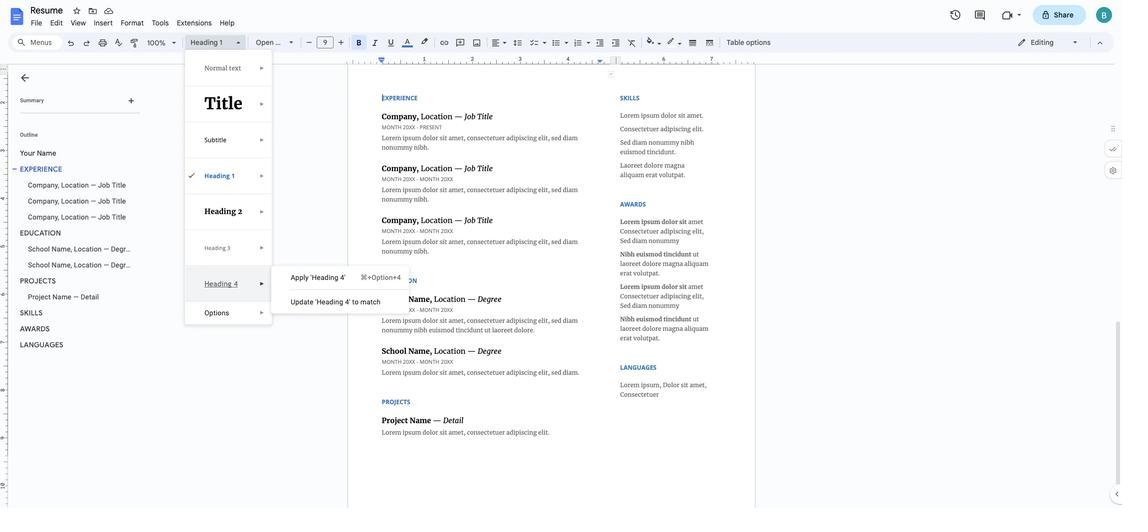 Task type: describe. For each thing, give the bounding box(es) containing it.
view
[[71, 18, 86, 27]]

2 school from the top
[[28, 261, 50, 269]]

file menu item
[[27, 17, 46, 29]]

sans
[[276, 38, 291, 47]]

summary heading
[[20, 97, 44, 105]]

2 name, from the top
[[52, 261, 72, 269]]

border width image
[[687, 35, 699, 49]]

⌘+option+4
[[361, 273, 401, 281]]

name for project
[[52, 293, 71, 301]]

menu inside title application
[[271, 266, 409, 313]]

heading inside styles list. heading 1 selected. option
[[191, 38, 218, 47]]

edit menu item
[[46, 17, 67, 29]]

update 'heading 4' to match u element
[[291, 298, 384, 306]]

o ptions
[[205, 309, 229, 317]]

help
[[220, 18, 235, 27]]

your
[[20, 149, 35, 158]]

Menus field
[[12, 35, 62, 49]]

pdate
[[296, 298, 314, 306]]

editing
[[1032, 38, 1054, 47]]

format menu item
[[117, 17, 148, 29]]

skills
[[20, 308, 43, 317]]

extensions menu item
[[173, 17, 216, 29]]

heading left 3
[[205, 245, 226, 252]]

menu bar inside the 'menu bar' banner
[[27, 13, 239, 29]]

editing button
[[1011, 35, 1086, 50]]

document outline element
[[8, 64, 144, 508]]

help menu item
[[216, 17, 239, 29]]

Zoom text field
[[145, 36, 169, 50]]

format
[[121, 18, 144, 27]]

subtitle
[[205, 136, 227, 144]]

1 inside title list box
[[232, 172, 235, 180]]

outline
[[20, 132, 38, 138]]

Star checkbox
[[70, 4, 84, 18]]

heading down the subtitle at top
[[205, 172, 230, 180]]

title application
[[0, 0, 1123, 508]]

file
[[31, 18, 42, 27]]

heading left 2
[[205, 207, 236, 216]]

outline heading
[[8, 131, 144, 145]]

ptions
[[210, 309, 229, 317]]

normal
[[205, 64, 228, 72]]

2 company, location — job title from the top
[[28, 197, 126, 205]]

project name — detail
[[28, 293, 99, 301]]

3 company, from the top
[[28, 213, 59, 221]]

border dash image
[[704, 35, 716, 49]]

text
[[229, 64, 241, 72]]

options o element
[[205, 309, 232, 317]]

table options
[[727, 38, 771, 47]]

extensions
[[177, 18, 212, 27]]

projects
[[20, 276, 56, 285]]

6 ► from the top
[[260, 245, 265, 251]]

u pdate 'heading 4' to match
[[291, 298, 381, 306]]

detail
[[81, 293, 99, 301]]

tools menu item
[[148, 17, 173, 29]]

Font size text field
[[317, 36, 333, 48]]

5 ► from the top
[[260, 209, 265, 215]]

match
[[361, 298, 381, 306]]

1 school name, location — degree from the top
[[28, 245, 134, 253]]

2
[[238, 207, 243, 216]]

normal text
[[205, 64, 241, 72]]

insert menu item
[[90, 17, 117, 29]]

heading left the 4
[[205, 279, 232, 288]]

1 job from the top
[[98, 181, 110, 189]]

title inside list box
[[205, 94, 243, 114]]

table options button
[[723, 35, 776, 50]]

experience
[[20, 165, 62, 174]]

u
[[291, 298, 296, 306]]

edit
[[50, 18, 63, 27]]

education
[[20, 229, 61, 238]]

2 school name, location — degree from the top
[[28, 261, 134, 269]]

'heading for pply
[[311, 273, 339, 281]]

Rename text field
[[27, 4, 69, 16]]

languages
[[20, 340, 63, 349]]



Task type: vqa. For each thing, say whether or not it's contained in the screenshot.
art
no



Task type: locate. For each thing, give the bounding box(es) containing it.
1 company, location — job title from the top
[[28, 181, 126, 189]]

0 vertical spatial job
[[98, 181, 110, 189]]

7 ► from the top
[[260, 281, 265, 286]]

2 job from the top
[[98, 197, 110, 205]]

menu bar banner
[[0, 0, 1123, 508]]

heading 1 up heading 2
[[205, 172, 235, 180]]

school up the projects
[[28, 261, 50, 269]]

3
[[227, 245, 231, 252]]

1 school from the top
[[28, 245, 50, 253]]

project
[[28, 293, 51, 301]]

1 vertical spatial name,
[[52, 261, 72, 269]]

school down "education"
[[28, 245, 50, 253]]

0 vertical spatial degree
[[111, 245, 134, 253]]

heading 3
[[205, 245, 231, 252]]

apply 'heading 4' a element
[[291, 273, 349, 281]]

a pply 'heading 4'
[[291, 273, 346, 281]]

menu bar containing file
[[27, 13, 239, 29]]

2 ► from the top
[[260, 101, 265, 107]]

a
[[291, 273, 296, 281]]

1 vertical spatial name
[[52, 293, 71, 301]]

1 vertical spatial job
[[98, 197, 110, 205]]

heading 1
[[191, 38, 223, 47], [205, 172, 235, 180]]

1 degree from the top
[[111, 245, 134, 253]]

menu containing a
[[271, 266, 409, 313]]

awards
[[20, 324, 50, 333]]

heading 2
[[205, 207, 243, 216]]

'heading
[[311, 273, 339, 281], [316, 298, 343, 306]]

1 vertical spatial company, location — job title
[[28, 197, 126, 205]]

company, location — job title
[[28, 181, 126, 189], [28, 197, 126, 205], [28, 213, 126, 221]]

heading 1 inside option
[[191, 38, 223, 47]]

4' up update 'heading 4' to match u element
[[340, 273, 346, 281]]

your name
[[20, 149, 56, 158]]

8 ► from the top
[[260, 310, 265, 315]]

name, up the projects
[[52, 261, 72, 269]]

0 vertical spatial company, location — job title
[[28, 181, 126, 189]]

4' for u pdate 'heading 4' to match
[[345, 298, 351, 306]]

'heading right pdate
[[316, 298, 343, 306]]

name,
[[52, 245, 72, 253], [52, 261, 72, 269]]

school
[[28, 245, 50, 253], [28, 261, 50, 269]]

0 vertical spatial 4'
[[340, 273, 346, 281]]

'heading for pdate
[[316, 298, 343, 306]]

company,
[[28, 181, 59, 189], [28, 197, 59, 205], [28, 213, 59, 221]]

Font size field
[[317, 36, 338, 49]]

1 vertical spatial 'heading
[[316, 298, 343, 306]]

menu bar
[[27, 13, 239, 29]]

insert
[[94, 18, 113, 27]]

Zoom field
[[143, 35, 181, 50]]

0 vertical spatial school
[[28, 245, 50, 253]]

font list. open sans selected. option
[[256, 35, 291, 49]]

2 vertical spatial job
[[98, 213, 110, 221]]

insert image image
[[471, 35, 483, 49]]

4' left to
[[345, 298, 351, 306]]

name right project
[[52, 293, 71, 301]]

line & paragraph spacing image
[[512, 35, 524, 49]]

heading 1 inside title list box
[[205, 172, 235, 180]]

'heading right pply
[[311, 273, 339, 281]]

1 horizontal spatial 1
[[232, 172, 235, 180]]

3 job from the top
[[98, 213, 110, 221]]

school name, location — degree up 'detail'
[[28, 261, 134, 269]]

degree
[[111, 245, 134, 253], [111, 261, 134, 269]]

share button
[[1033, 5, 1087, 25]]

school name, location — degree
[[28, 245, 134, 253], [28, 261, 134, 269]]

3 ► from the top
[[260, 137, 265, 143]]

title list box
[[185, 50, 272, 324]]

view menu item
[[67, 17, 90, 29]]

name
[[37, 149, 56, 158], [52, 293, 71, 301]]

name up experience
[[37, 149, 56, 158]]

1 vertical spatial 4'
[[345, 298, 351, 306]]

1 ► from the top
[[260, 65, 265, 71]]

2 vertical spatial company,
[[28, 213, 59, 221]]

2 vertical spatial company, location — job title
[[28, 213, 126, 221]]

main toolbar
[[62, 0, 776, 283]]

1
[[220, 38, 223, 47], [232, 172, 235, 180]]

heading
[[191, 38, 218, 47], [205, 172, 230, 180], [205, 207, 236, 216], [205, 245, 226, 252], [205, 279, 232, 288]]

open
[[256, 38, 274, 47]]

4'
[[340, 273, 346, 281], [345, 298, 351, 306]]

4 ► from the top
[[260, 173, 265, 179]]

1 vertical spatial heading 1
[[205, 172, 235, 180]]

1 down help menu item at the left of page
[[220, 38, 223, 47]]

to
[[352, 298, 359, 306]]

4' for a pply 'heading 4'
[[340, 273, 346, 281]]

location
[[61, 181, 89, 189], [61, 197, 89, 205], [61, 213, 89, 221], [74, 245, 102, 253], [74, 261, 102, 269]]

highlight color image
[[419, 35, 430, 47]]

styles list. heading 1 selected. option
[[191, 35, 231, 49]]

share
[[1055, 10, 1074, 19]]

heading 1 down extensions menu item
[[191, 38, 223, 47]]

name for your
[[37, 149, 56, 158]]

click to select borders image
[[608, 71, 615, 77]]

2 company, from the top
[[28, 197, 59, 205]]

1 vertical spatial company,
[[28, 197, 59, 205]]

0 horizontal spatial 1
[[220, 38, 223, 47]]

o
[[205, 309, 210, 317]]

summary
[[20, 97, 44, 104]]

►
[[260, 65, 265, 71], [260, 101, 265, 107], [260, 137, 265, 143], [260, 173, 265, 179], [260, 209, 265, 215], [260, 245, 265, 251], [260, 281, 265, 286], [260, 310, 265, 315]]

job
[[98, 181, 110, 189], [98, 197, 110, 205], [98, 213, 110, 221]]

school name, location — degree down "education"
[[28, 245, 134, 253]]

⌘+option+4 element
[[349, 272, 401, 282]]

0 vertical spatial 'heading
[[311, 273, 339, 281]]

tools
[[152, 18, 169, 27]]

heading down extensions
[[191, 38, 218, 47]]

0 vertical spatial heading 1
[[191, 38, 223, 47]]

—
[[91, 181, 96, 189], [91, 197, 96, 205], [91, 213, 96, 221], [104, 245, 109, 253], [104, 261, 109, 269], [73, 293, 79, 301]]

4
[[234, 279, 238, 288]]

2 degree from the top
[[111, 261, 134, 269]]

text color image
[[402, 35, 413, 47]]

1 vertical spatial 1
[[232, 172, 235, 180]]

pply
[[296, 273, 309, 281]]

heading 4
[[205, 279, 238, 288]]

1 vertical spatial school name, location — degree
[[28, 261, 134, 269]]

table
[[727, 38, 745, 47]]

0 vertical spatial name,
[[52, 245, 72, 253]]

3 company, location — job title from the top
[[28, 213, 126, 221]]

1 name, from the top
[[52, 245, 72, 253]]

name, down "education"
[[52, 245, 72, 253]]

0 vertical spatial name
[[37, 149, 56, 158]]

1 vertical spatial school
[[28, 261, 50, 269]]

1 inside option
[[220, 38, 223, 47]]

0 vertical spatial company,
[[28, 181, 59, 189]]

mode and view toolbar
[[1011, 32, 1109, 52]]

1 company, from the top
[[28, 181, 59, 189]]

1 vertical spatial degree
[[111, 261, 134, 269]]

options
[[747, 38, 771, 47]]

title
[[205, 94, 243, 114], [112, 181, 126, 189], [112, 197, 126, 205], [112, 213, 126, 221]]

menu
[[271, 266, 409, 313]]

0 vertical spatial 1
[[220, 38, 223, 47]]

open sans
[[256, 38, 291, 47]]

1 up heading 2
[[232, 172, 235, 180]]

0 vertical spatial school name, location — degree
[[28, 245, 134, 253]]



